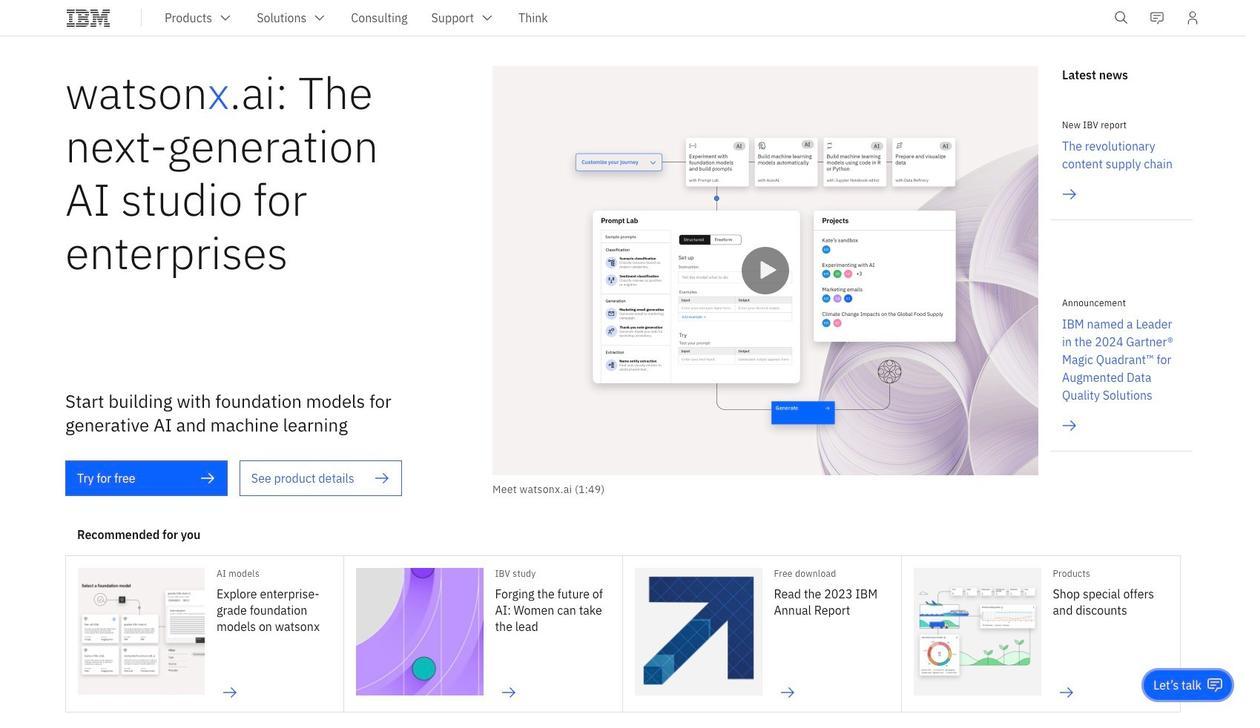 Task type: vqa. For each thing, say whether or not it's contained in the screenshot.
Let's talk element
yes



Task type: describe. For each thing, give the bounding box(es) containing it.
let's talk element
[[1154, 678, 1202, 694]]



